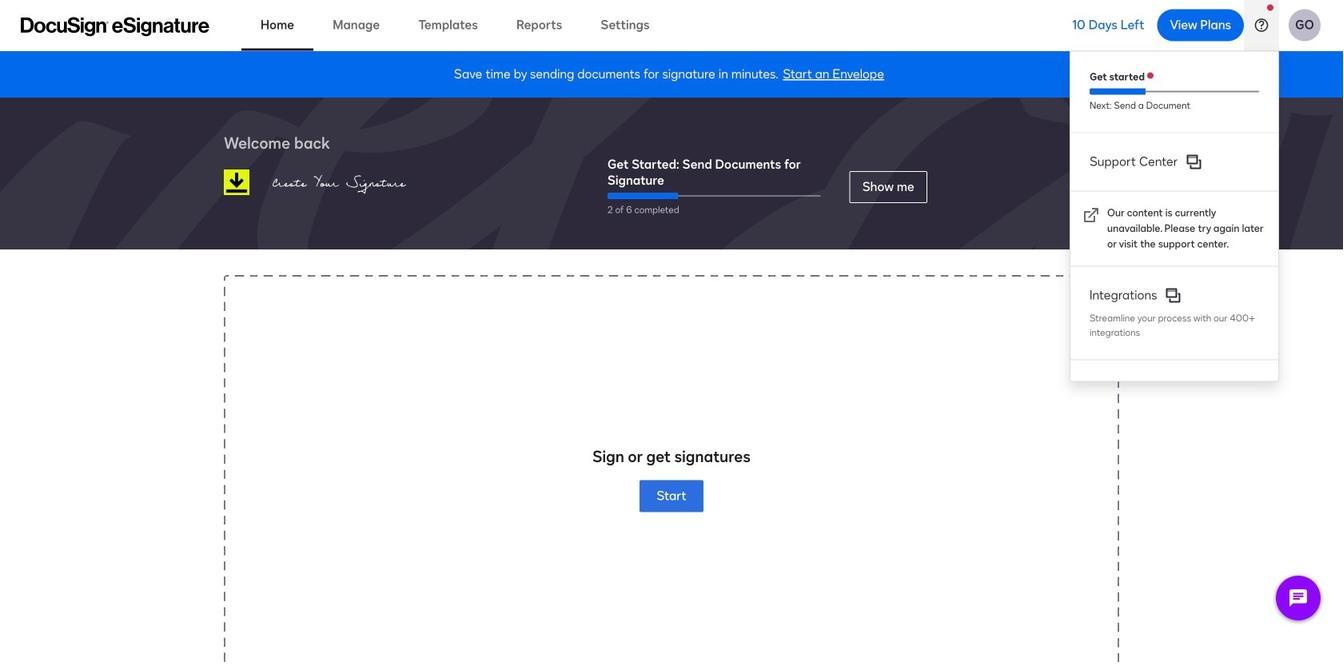 Task type: describe. For each thing, give the bounding box(es) containing it.
help region
[[1071, 51, 1279, 456]]

docusign esignature image
[[21, 17, 210, 36]]



Task type: vqa. For each thing, say whether or not it's contained in the screenshot.
the Help "region"
yes



Task type: locate. For each thing, give the bounding box(es) containing it.
docusignlogo image
[[224, 170, 250, 195]]



